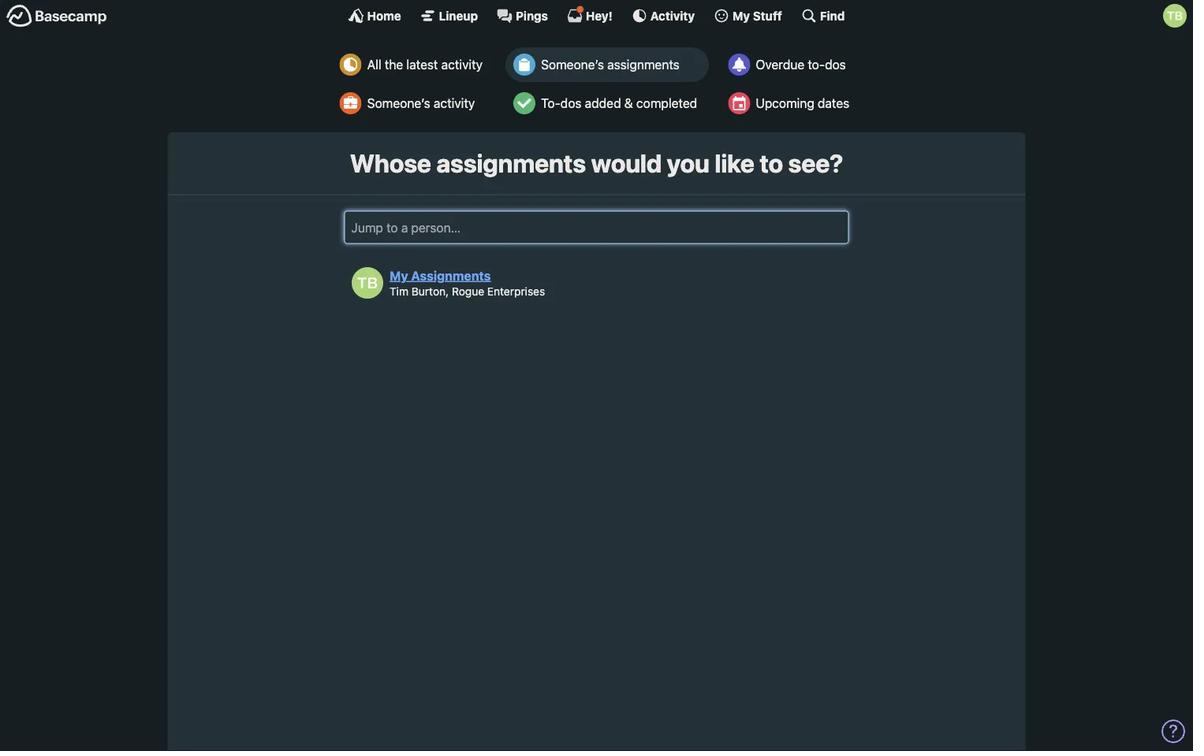 Task type: describe. For each thing, give the bounding box(es) containing it.
overdue to-dos link
[[721, 47, 862, 82]]

activity report image
[[340, 54, 362, 76]]

find
[[821, 9, 845, 22]]

my for stuff
[[733, 9, 751, 22]]

tim burton image
[[1164, 4, 1188, 28]]

overdue
[[756, 57, 805, 72]]

to-dos added & completed
[[541, 96, 698, 111]]

tim burton, rogue enterprises image
[[352, 267, 384, 299]]

to-
[[808, 57, 825, 72]]

assignments
[[411, 268, 491, 283]]

my assignments tim burton,        rogue enterprises
[[390, 268, 545, 298]]

main element
[[0, 0, 1194, 31]]

pings button
[[497, 8, 548, 24]]

my stuff button
[[714, 8, 783, 24]]

someone's for someone's activity
[[367, 96, 431, 111]]

upcoming
[[756, 96, 815, 111]]

whose assignments would you like to see?
[[350, 148, 844, 178]]

enterprises
[[488, 285, 545, 298]]

my for assignments
[[390, 268, 408, 283]]

someone's assignments
[[541, 57, 680, 72]]

all the latest activity
[[367, 57, 483, 72]]

to
[[760, 148, 784, 178]]

lineup
[[439, 9, 478, 22]]

you
[[667, 148, 710, 178]]

to-dos added & completed link
[[506, 86, 709, 121]]

home
[[367, 9, 401, 22]]

someone's activity
[[367, 96, 475, 111]]

whose
[[350, 148, 432, 178]]

assignment image
[[514, 54, 536, 76]]

someone's activity link
[[332, 86, 495, 121]]

reports image
[[729, 54, 751, 76]]

someone's assignments link
[[506, 47, 709, 82]]

to-
[[541, 96, 561, 111]]

1 horizontal spatial dos
[[825, 57, 847, 72]]

latest
[[407, 57, 438, 72]]

completed
[[637, 96, 698, 111]]

switch accounts image
[[6, 4, 107, 28]]

rogue
[[452, 285, 485, 298]]

dates
[[818, 96, 850, 111]]

pings
[[516, 9, 548, 22]]



Task type: vqa. For each thing, say whether or not it's contained in the screenshot.
person report ICON at the top of page
yes



Task type: locate. For each thing, give the bounding box(es) containing it.
0 vertical spatial activity
[[442, 57, 483, 72]]

home link
[[348, 8, 401, 24]]

all the latest activity link
[[332, 47, 495, 82]]

upcoming dates
[[756, 96, 850, 111]]

the
[[385, 57, 403, 72]]

1 vertical spatial activity
[[434, 96, 475, 111]]

Jump to a person… text field
[[344, 211, 849, 244]]

find button
[[802, 8, 845, 24]]

0 horizontal spatial dos
[[561, 96, 582, 111]]

1 horizontal spatial assignments
[[608, 57, 680, 72]]

0 horizontal spatial assignments
[[437, 148, 586, 178]]

activity link
[[632, 8, 695, 24]]

1 horizontal spatial someone's
[[541, 57, 604, 72]]

0 vertical spatial assignments
[[608, 57, 680, 72]]

assignments down todo image
[[437, 148, 586, 178]]

1 vertical spatial assignments
[[437, 148, 586, 178]]

stuff
[[753, 9, 783, 22]]

see?
[[789, 148, 844, 178]]

activity
[[442, 57, 483, 72], [434, 96, 475, 111]]

activity
[[651, 9, 695, 22]]

tim
[[390, 285, 409, 298]]

assignments for someone's
[[608, 57, 680, 72]]

my inside popup button
[[733, 9, 751, 22]]

0 vertical spatial my
[[733, 9, 751, 22]]

my inside my assignments tim burton,        rogue enterprises
[[390, 268, 408, 283]]

dos
[[825, 57, 847, 72], [561, 96, 582, 111]]

1 horizontal spatial my
[[733, 9, 751, 22]]

my stuff
[[733, 9, 783, 22]]

assignments up '&' at the right top of the page
[[608, 57, 680, 72]]

0 vertical spatial dos
[[825, 57, 847, 72]]

dos up dates
[[825, 57, 847, 72]]

upcoming dates link
[[721, 86, 862, 121]]

0 vertical spatial someone's
[[541, 57, 604, 72]]

someone's up to-
[[541, 57, 604, 72]]

0 horizontal spatial someone's
[[367, 96, 431, 111]]

todo image
[[514, 92, 536, 114]]

hey! button
[[567, 6, 613, 24]]

added
[[585, 96, 621, 111]]

assignments
[[608, 57, 680, 72], [437, 148, 586, 178]]

my
[[733, 9, 751, 22], [390, 268, 408, 283]]

like
[[715, 148, 755, 178]]

my up tim
[[390, 268, 408, 283]]

1 vertical spatial my
[[390, 268, 408, 283]]

someone's for someone's assignments
[[541, 57, 604, 72]]

lineup link
[[420, 8, 478, 24]]

activity right latest
[[442, 57, 483, 72]]

assignments for whose
[[437, 148, 586, 178]]

burton,
[[412, 285, 449, 298]]

my left stuff
[[733, 9, 751, 22]]

0 horizontal spatial my
[[390, 268, 408, 283]]

person report image
[[340, 92, 362, 114]]

overdue to-dos
[[756, 57, 847, 72]]

schedule image
[[729, 92, 751, 114]]

1 vertical spatial dos
[[561, 96, 582, 111]]

dos left "added"
[[561, 96, 582, 111]]

hey!
[[586, 9, 613, 22]]

1 vertical spatial someone's
[[367, 96, 431, 111]]

someone's
[[541, 57, 604, 72], [367, 96, 431, 111]]

someone's down the
[[367, 96, 431, 111]]

&
[[625, 96, 633, 111]]

would
[[591, 148, 662, 178]]

activity down all the latest activity
[[434, 96, 475, 111]]

all
[[367, 57, 382, 72]]



